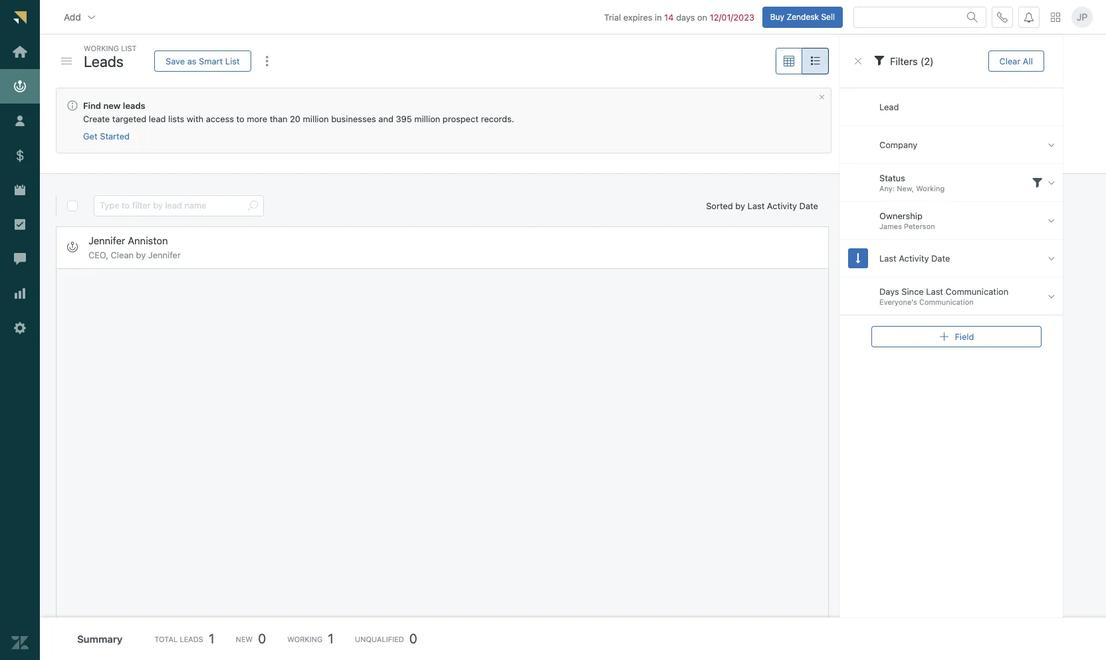 Task type: describe. For each thing, give the bounding box(es) containing it.
clear all button
[[989, 51, 1045, 72]]

bell image
[[1024, 12, 1035, 22]]

in
[[655, 12, 662, 22]]

cancel image
[[819, 94, 826, 101]]

new 0
[[236, 632, 266, 647]]

zendesk image
[[11, 635, 29, 652]]

unqualified
[[355, 635, 404, 644]]

cancel image
[[853, 56, 864, 66]]

12/01/2023
[[710, 12, 755, 22]]

list inside button
[[225, 56, 240, 66]]

field
[[955, 331, 975, 342]]

0 for new 0
[[258, 632, 266, 647]]

2 1 from the left
[[328, 632, 334, 647]]

company
[[880, 139, 918, 150]]

1 horizontal spatial search image
[[968, 12, 978, 22]]

to
[[236, 114, 245, 124]]

james
[[880, 222, 902, 231]]

lead
[[149, 114, 166, 124]]

3 angle down image from the top
[[1048, 253, 1055, 264]]

find new leads create targeted lead lists with access to more than 20 million businesses and 395 million prospect records.
[[83, 100, 514, 124]]

unqualified 0
[[355, 632, 418, 647]]

new,
[[897, 184, 914, 193]]

working for 1
[[287, 635, 323, 644]]

overflow vertical fill image
[[262, 56, 272, 66]]

0 vertical spatial jennifer
[[88, 234, 125, 246]]

records.
[[481, 114, 514, 124]]

ceo,
[[88, 250, 108, 260]]

than
[[270, 114, 288, 124]]

summary
[[77, 634, 123, 646]]

status
[[880, 173, 906, 184]]

leads inside working list leads
[[84, 52, 124, 70]]

0 horizontal spatial activity
[[767, 201, 797, 211]]

trial expires in 14 days on 12/01/2023
[[604, 12, 755, 22]]

new
[[103, 100, 121, 111]]

save as smart list button
[[154, 51, 251, 72]]

1 vertical spatial last
[[880, 253, 897, 264]]

since
[[902, 287, 924, 297]]

sorted
[[706, 201, 733, 211]]

with
[[187, 114, 204, 124]]

clear all
[[1000, 56, 1033, 66]]

total
[[155, 635, 178, 644]]

leads
[[123, 100, 145, 111]]

days since last communication everyone's communication
[[880, 287, 1009, 307]]

days
[[676, 12, 695, 22]]

Type to filter by lead name field
[[100, 196, 242, 216]]

targeted
[[112, 114, 146, 124]]

get
[[83, 131, 98, 142]]

new
[[236, 635, 253, 644]]

working inside status any: new, working
[[916, 184, 945, 193]]

access
[[206, 114, 234, 124]]

filters
[[890, 55, 918, 67]]

last for since
[[927, 287, 944, 297]]

more
[[247, 114, 267, 124]]

get started
[[83, 131, 130, 142]]

1 million from the left
[[303, 114, 329, 124]]

filters (2)
[[890, 55, 934, 67]]

started
[[100, 131, 130, 142]]

on
[[698, 12, 708, 22]]



Task type: locate. For each thing, give the bounding box(es) containing it.
filter fill image
[[1033, 178, 1043, 188]]

1 horizontal spatial last
[[880, 253, 897, 264]]

1 1 from the left
[[209, 632, 215, 647]]

angle down image
[[1048, 139, 1055, 151], [1048, 291, 1055, 302]]

zendesk products image
[[1051, 12, 1061, 22]]

add button
[[53, 4, 108, 30]]

leads right handler image
[[84, 52, 124, 70]]

0 vertical spatial by
[[736, 201, 745, 211]]

calls image
[[997, 12, 1008, 22]]

add image
[[939, 332, 950, 342]]

last activity date
[[880, 253, 951, 264]]

1 vertical spatial jennifer
[[148, 250, 181, 260]]

by inside jennifer anniston ceo, clean by jennifer
[[136, 250, 146, 260]]

million
[[303, 114, 329, 124], [414, 114, 440, 124]]

1 horizontal spatial 1
[[328, 632, 334, 647]]

0
[[258, 632, 266, 647], [410, 632, 418, 647]]

clean
[[111, 250, 134, 260]]

1
[[209, 632, 215, 647], [328, 632, 334, 647]]

2 million from the left
[[414, 114, 440, 124]]

all
[[1023, 56, 1033, 66]]

and
[[379, 114, 394, 124]]

last inside days since last communication everyone's communication
[[927, 287, 944, 297]]

search image
[[968, 12, 978, 22], [247, 201, 258, 211]]

1 horizontal spatial jennifer
[[148, 250, 181, 260]]

jp
[[1077, 11, 1088, 23]]

status any: new, working
[[880, 173, 945, 193]]

buy
[[770, 12, 785, 22]]

1 vertical spatial by
[[136, 250, 146, 260]]

1 0 from the left
[[258, 632, 266, 647]]

2 angle down image from the top
[[1048, 291, 1055, 302]]

by down anniston
[[136, 250, 146, 260]]

leads right the "total"
[[180, 635, 203, 644]]

sell
[[822, 12, 835, 22]]

14
[[665, 12, 674, 22]]

last
[[748, 201, 765, 211], [880, 253, 897, 264], [927, 287, 944, 297]]

last right since
[[927, 287, 944, 297]]

jennifer down anniston
[[148, 250, 181, 260]]

angle down image
[[1048, 177, 1055, 189], [1048, 215, 1055, 226], [1048, 253, 1055, 264]]

zendesk
[[787, 12, 819, 22]]

395
[[396, 114, 412, 124]]

by
[[736, 201, 745, 211], [136, 250, 146, 260]]

0 horizontal spatial working
[[84, 44, 119, 53]]

0 vertical spatial working
[[84, 44, 119, 53]]

lead
[[880, 102, 899, 112]]

1 vertical spatial angle down image
[[1048, 291, 1055, 302]]

0 right new
[[258, 632, 266, 647]]

0 vertical spatial communication
[[946, 287, 1009, 297]]

0 horizontal spatial last
[[748, 201, 765, 211]]

1 horizontal spatial million
[[414, 114, 440, 124]]

last right sorted
[[748, 201, 765, 211]]

add
[[64, 11, 81, 22]]

0 vertical spatial date
[[800, 201, 819, 211]]

communication
[[946, 287, 1009, 297], [920, 298, 974, 307]]

handler image
[[61, 58, 72, 64]]

0 vertical spatial activity
[[767, 201, 797, 211]]

create
[[83, 114, 110, 124]]

working down chevron down icon
[[84, 44, 119, 53]]

leads
[[84, 52, 124, 70], [180, 635, 203, 644]]

million right the 395
[[414, 114, 440, 124]]

save as smart list
[[166, 56, 240, 66]]

2 vertical spatial working
[[287, 635, 323, 644]]

info image
[[67, 100, 78, 111]]

1 horizontal spatial working
[[287, 635, 323, 644]]

0 horizontal spatial search image
[[247, 201, 258, 211]]

1 angle down image from the top
[[1048, 139, 1055, 151]]

lists
[[168, 114, 184, 124]]

anniston
[[128, 234, 168, 246]]

everyone's
[[880, 298, 918, 307]]

expires
[[624, 12, 653, 22]]

2 vertical spatial angle down image
[[1048, 253, 1055, 264]]

1 vertical spatial search image
[[247, 201, 258, 211]]

leads inside total leads 1
[[180, 635, 203, 644]]

1 horizontal spatial date
[[932, 253, 951, 264]]

1 left the unqualified
[[328, 632, 334, 647]]

jennifer anniston link
[[88, 234, 168, 247]]

activity down peterson
[[899, 253, 929, 264]]

0 horizontal spatial million
[[303, 114, 329, 124]]

0 horizontal spatial date
[[800, 201, 819, 211]]

long arrow down image
[[856, 253, 861, 264]]

working for leads
[[84, 44, 119, 53]]

jennifer up the ceo,
[[88, 234, 125, 246]]

0 horizontal spatial 0
[[258, 632, 266, 647]]

working 1
[[287, 632, 334, 647]]

save
[[166, 56, 185, 66]]

2 vertical spatial last
[[927, 287, 944, 297]]

activity right sorted
[[767, 201, 797, 211]]

1 left new
[[209, 632, 215, 647]]

20
[[290, 114, 301, 124]]

0 horizontal spatial 1
[[209, 632, 215, 647]]

working inside working 1
[[287, 635, 323, 644]]

0 for unqualified 0
[[410, 632, 418, 647]]

0 vertical spatial angle down image
[[1048, 139, 1055, 151]]

total leads 1
[[155, 632, 215, 647]]

0 vertical spatial leads
[[84, 52, 124, 70]]

0 vertical spatial search image
[[968, 12, 978, 22]]

jennifer
[[88, 234, 125, 246], [148, 250, 181, 260]]

working list leads
[[84, 44, 137, 70]]

1 horizontal spatial leads
[[180, 635, 203, 644]]

trial
[[604, 12, 621, 22]]

smart
[[199, 56, 223, 66]]

last for by
[[748, 201, 765, 211]]

as
[[187, 56, 197, 66]]

filter fill image
[[874, 55, 885, 66]]

jennifer anniston ceo, clean by jennifer
[[88, 234, 181, 260]]

leads image
[[67, 242, 78, 253]]

find
[[83, 100, 101, 111]]

clear
[[1000, 56, 1021, 66]]

1 vertical spatial leads
[[180, 635, 203, 644]]

ownership
[[880, 211, 923, 221]]

days
[[880, 287, 900, 297]]

field button
[[872, 327, 1042, 348]]

list inside working list leads
[[121, 44, 137, 53]]

chevron down image
[[86, 12, 97, 22]]

list
[[121, 44, 137, 53], [225, 56, 240, 66]]

0 horizontal spatial by
[[136, 250, 146, 260]]

list up leads
[[121, 44, 137, 53]]

communication up add image on the right
[[920, 298, 974, 307]]

1 vertical spatial working
[[916, 184, 945, 193]]

ownership james peterson
[[880, 211, 935, 231]]

date
[[800, 201, 819, 211], [932, 253, 951, 264]]

working right new,
[[916, 184, 945, 193]]

1 vertical spatial list
[[225, 56, 240, 66]]

0 vertical spatial angle down image
[[1048, 177, 1055, 189]]

0 horizontal spatial list
[[121, 44, 137, 53]]

working inside working list leads
[[84, 44, 119, 53]]

working right new 0
[[287, 635, 323, 644]]

buy zendesk sell
[[770, 12, 835, 22]]

prospect
[[443, 114, 479, 124]]

jp button
[[1072, 6, 1093, 28]]

1 horizontal spatial activity
[[899, 253, 929, 264]]

1 vertical spatial angle down image
[[1048, 215, 1055, 226]]

peterson
[[904, 222, 935, 231]]

1 horizontal spatial list
[[225, 56, 240, 66]]

1 horizontal spatial by
[[736, 201, 745, 211]]

0 vertical spatial list
[[121, 44, 137, 53]]

get started link
[[83, 131, 130, 142]]

0 horizontal spatial jennifer
[[88, 234, 125, 246]]

communication up field
[[946, 287, 1009, 297]]

1 horizontal spatial 0
[[410, 632, 418, 647]]

2 horizontal spatial working
[[916, 184, 945, 193]]

buy zendesk sell button
[[762, 6, 843, 28]]

0 right the unqualified
[[410, 632, 418, 647]]

0 vertical spatial last
[[748, 201, 765, 211]]

1 angle down image from the top
[[1048, 177, 1055, 189]]

working
[[84, 44, 119, 53], [916, 184, 945, 193], [287, 635, 323, 644]]

1 vertical spatial date
[[932, 253, 951, 264]]

0 horizontal spatial leads
[[84, 52, 124, 70]]

by right sorted
[[736, 201, 745, 211]]

2 0 from the left
[[410, 632, 418, 647]]

(2)
[[921, 55, 934, 67]]

1 vertical spatial communication
[[920, 298, 974, 307]]

activity
[[767, 201, 797, 211], [899, 253, 929, 264]]

any:
[[880, 184, 895, 193]]

2 angle down image from the top
[[1048, 215, 1055, 226]]

last right long arrow down image
[[880, 253, 897, 264]]

list right smart
[[225, 56, 240, 66]]

million right 20
[[303, 114, 329, 124]]

businesses
[[331, 114, 376, 124]]

1 vertical spatial activity
[[899, 253, 929, 264]]

sorted by last activity date
[[706, 201, 819, 211]]

2 horizontal spatial last
[[927, 287, 944, 297]]



Task type: vqa. For each thing, say whether or not it's contained in the screenshot.
long arrow down "ICON"
yes



